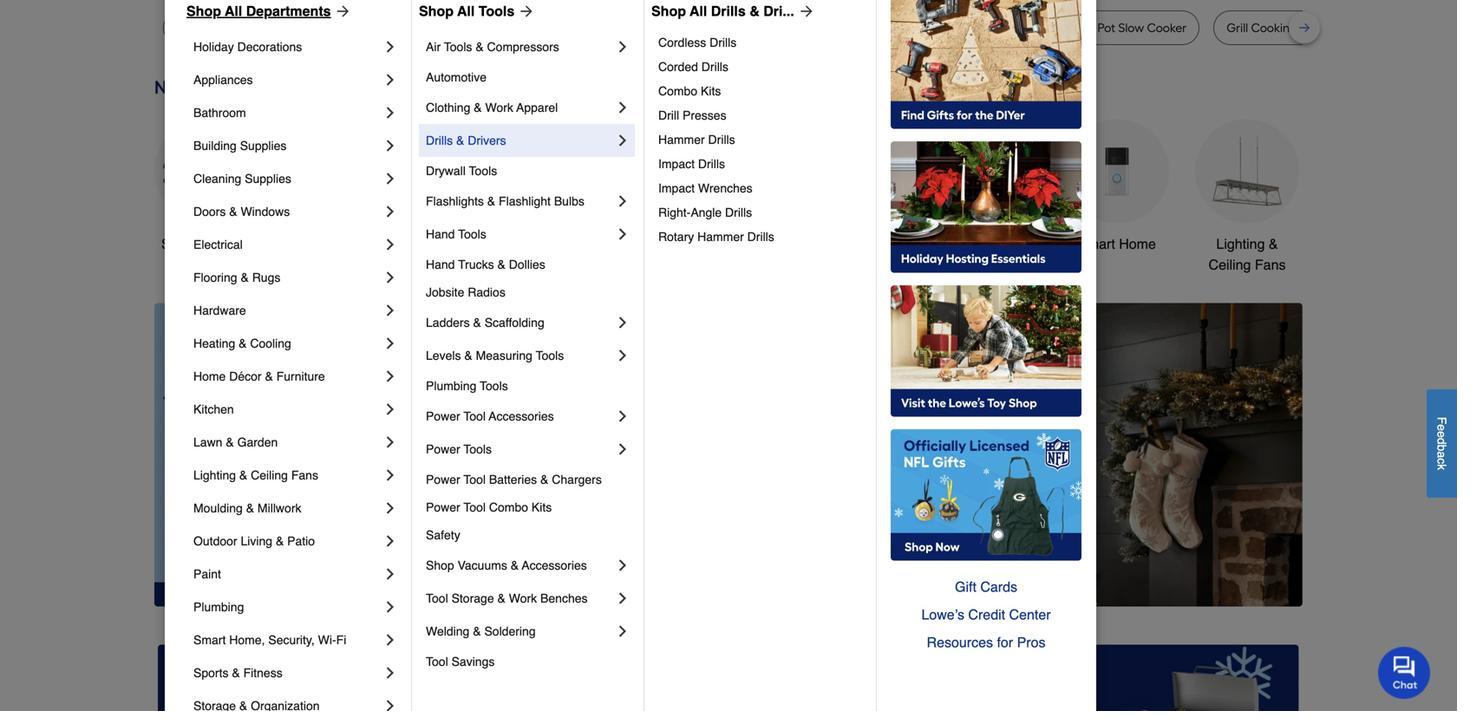Task type: locate. For each thing, give the bounding box(es) containing it.
smart for smart home, security, wi-fi
[[193, 633, 226, 647]]

chevron right image for power tool accessories
[[614, 408, 631, 425]]

impact for impact wrenches
[[658, 181, 695, 195]]

supplies up windows
[[245, 172, 291, 186]]

arrow right image inside shop all tools link
[[515, 3, 535, 20]]

all inside shop all drills & dri... 'link'
[[690, 3, 707, 19]]

1 crock from the left
[[284, 20, 317, 35]]

1 shop from the left
[[186, 3, 221, 19]]

christmas decorations link
[[545, 119, 649, 275]]

cooker left grill
[[1147, 20, 1187, 35]]

doors & windows link
[[193, 195, 382, 228]]

center
[[1009, 607, 1051, 623]]

1 vertical spatial accessories
[[522, 559, 587, 573]]

0 vertical spatial fans
[[1255, 257, 1286, 273]]

power for power tool batteries & chargers
[[426, 473, 460, 487]]

tools inside outdoor tools & equipment
[[861, 236, 894, 252]]

crock for crock pot slow cooker
[[1062, 20, 1095, 35]]

drills down wrenches
[[725, 206, 752, 219]]

0 horizontal spatial plumbing
[[193, 600, 244, 614]]

shop up triple slow cooker
[[419, 3, 454, 19]]

lighting & ceiling fans link
[[1195, 119, 1299, 275], [193, 459, 382, 492]]

combo inside "link"
[[489, 501, 528, 514]]

0 vertical spatial work
[[485, 101, 513, 115]]

chevron right image
[[382, 38, 399, 56], [614, 99, 631, 116], [382, 104, 399, 121], [614, 132, 631, 149], [614, 193, 631, 210], [614, 226, 631, 243], [382, 236, 399, 253], [382, 269, 399, 286], [614, 314, 631, 331], [614, 347, 631, 364], [382, 368, 399, 385], [614, 408, 631, 425], [614, 441, 631, 458], [382, 467, 399, 484], [614, 557, 631, 574], [614, 623, 631, 640], [382, 664, 399, 682]]

2 e from the top
[[1435, 431, 1449, 438]]

decorations down shop all departments link
[[237, 40, 302, 54]]

1 vertical spatial work
[[509, 592, 537, 605]]

drills inside 'link'
[[711, 3, 746, 19]]

0 vertical spatial kits
[[701, 84, 721, 98]]

0 horizontal spatial outdoor
[[193, 534, 237, 548]]

4 power from the top
[[426, 501, 460, 514]]

hand for hand tools
[[426, 227, 455, 241]]

chevron right image for smart home, security, wi-fi
[[382, 631, 399, 649]]

kitchen inside the 'kitchen faucets' link
[[677, 236, 723, 252]]

1 vertical spatial combo
[[489, 501, 528, 514]]

0 horizontal spatial slow
[[176, 20, 202, 35]]

bathroom
[[193, 106, 246, 120], [957, 236, 1017, 252]]

2 power from the top
[[426, 442, 460, 456]]

0 horizontal spatial cooking
[[857, 20, 903, 35]]

1 impact from the top
[[658, 157, 695, 171]]

arrow right image inside shop all departments link
[[331, 3, 352, 20]]

0 horizontal spatial bathroom
[[193, 106, 246, 120]]

cooking
[[857, 20, 903, 35], [1251, 20, 1298, 35]]

radios
[[468, 285, 506, 299]]

drills & drivers link
[[426, 124, 614, 157]]

electrical link
[[193, 228, 382, 261]]

outdoor living & patio link
[[193, 525, 382, 558]]

3 slow from the left
[[1118, 20, 1144, 35]]

4 pot from the left
[[1005, 20, 1022, 35]]

holiday
[[193, 40, 234, 54]]

heating & cooling link
[[193, 327, 382, 360]]

chevron right image for kitchen
[[382, 401, 399, 418]]

safety link
[[426, 521, 631, 549]]

power tool accessories link
[[426, 400, 614, 433]]

arrow right image
[[331, 3, 352, 20], [515, 3, 535, 20], [794, 3, 815, 20], [1271, 455, 1288, 472]]

3 power from the top
[[426, 473, 460, 487]]

1 horizontal spatial smart
[[1078, 236, 1115, 252]]

flashlights
[[426, 194, 484, 208]]

jobsite radios link
[[426, 278, 631, 306]]

plumbing
[[426, 379, 477, 393], [193, 600, 244, 614]]

tools for power tools
[[464, 442, 492, 456]]

hammer up impact drills
[[658, 133, 705, 147]]

wrenches
[[698, 181, 753, 195]]

crock right the instant pot
[[1062, 20, 1095, 35]]

work up drivers on the top of page
[[485, 101, 513, 115]]

power for power tool combo kits
[[426, 501, 460, 514]]

crock pot slow cooker
[[1062, 20, 1187, 35]]

plumbing down levels
[[426, 379, 477, 393]]

kitchen inside kitchen link
[[193, 402, 234, 416]]

plumbing tools link
[[426, 372, 631, 400]]

tools for plumbing tools
[[480, 379, 508, 393]]

0 vertical spatial combo
[[658, 84, 698, 98]]

1 horizontal spatial cooker
[[439, 20, 479, 35]]

visit the lowe's toy shop. image
[[891, 285, 1082, 417]]

0 horizontal spatial kitchen
[[193, 402, 234, 416]]

5 pot from the left
[[1098, 20, 1116, 35]]

1 horizontal spatial fans
[[1255, 257, 1286, 273]]

3 crock from the left
[[1062, 20, 1095, 35]]

crock down departments
[[284, 20, 317, 35]]

accessories up benches
[[522, 559, 587, 573]]

0 horizontal spatial smart
[[193, 633, 226, 647]]

fi
[[336, 633, 346, 647]]

0 vertical spatial impact
[[658, 157, 695, 171]]

2 horizontal spatial cooker
[[1147, 20, 1187, 35]]

1 horizontal spatial ceiling
[[1209, 257, 1251, 273]]

decorations
[[237, 40, 302, 54], [560, 257, 634, 273]]

1 vertical spatial home
[[193, 370, 226, 383]]

cooker down shop all tools
[[439, 20, 479, 35]]

all inside shop all departments link
[[225, 3, 242, 19]]

1 vertical spatial fans
[[291, 468, 318, 482]]

0 vertical spatial plumbing
[[426, 379, 477, 393]]

1 vertical spatial shop
[[426, 559, 454, 573]]

tool down power tool batteries & chargers on the bottom of page
[[464, 501, 486, 514]]

1 horizontal spatial bathroom link
[[935, 119, 1039, 255]]

kitchen up lawn at the left bottom of page
[[193, 402, 234, 416]]

shop down doors
[[161, 236, 194, 252]]

all up triple slow cooker
[[457, 3, 475, 19]]

1 pot from the left
[[320, 20, 338, 35]]

power up safety
[[426, 501, 460, 514]]

warmer
[[715, 20, 761, 35]]

0 horizontal spatial shop
[[186, 3, 221, 19]]

1 hand from the top
[[426, 227, 455, 241]]

shop up the cordless
[[651, 3, 686, 19]]

impact drills link
[[658, 152, 864, 176]]

shop all deals
[[161, 236, 252, 252]]

compressors
[[487, 40, 559, 54]]

shop up 'slow cooker'
[[186, 3, 221, 19]]

all left deals
[[197, 236, 212, 252]]

tool inside power tool combo kits "link"
[[464, 501, 486, 514]]

pot for instant pot
[[1005, 20, 1022, 35]]

patio
[[287, 534, 315, 548]]

food
[[685, 20, 712, 35]]

kitchen for kitchen
[[193, 402, 234, 416]]

& inside outdoor tools & equipment
[[897, 236, 907, 252]]

ladders
[[426, 316, 470, 330]]

shop all deals link
[[154, 119, 258, 255]]

1 horizontal spatial kits
[[701, 84, 721, 98]]

shop inside shop all departments link
[[186, 3, 221, 19]]

1 power from the top
[[426, 409, 460, 423]]

pot for crock pot
[[320, 20, 338, 35]]

appliances
[[193, 73, 253, 87]]

1 horizontal spatial kitchen
[[677, 236, 723, 252]]

1 horizontal spatial slow
[[410, 20, 436, 35]]

1 horizontal spatial cooking
[[1251, 20, 1298, 35]]

work up welding & soldering link on the bottom of the page
[[509, 592, 537, 605]]

tools for outdoor tools & equipment
[[861, 236, 894, 252]]

0 vertical spatial decorations
[[237, 40, 302, 54]]

0 vertical spatial shop
[[161, 236, 194, 252]]

up to 30 percent off select grills and accessories. image
[[937, 645, 1299, 711]]

chevron right image for drills & drivers
[[614, 132, 631, 149]]

shop inside shop all drills & dri... 'link'
[[651, 3, 686, 19]]

0 vertical spatial bathroom
[[193, 106, 246, 120]]

power inside "link"
[[426, 501, 460, 514]]

tool for accessories
[[464, 409, 486, 423]]

1 vertical spatial kits
[[532, 501, 552, 514]]

chevron right image for home décor & furniture
[[382, 368, 399, 385]]

2 slow from the left
[[410, 20, 436, 35]]

safety
[[426, 528, 460, 542]]

instant
[[964, 20, 1002, 35]]

shop these last-minute gifts. $99 or less. quantities are limited and won't last. image
[[154, 303, 435, 607]]

0 vertical spatial smart
[[1078, 236, 1115, 252]]

1 horizontal spatial outdoor
[[807, 236, 858, 252]]

warming
[[1346, 20, 1398, 35]]

1 e from the top
[[1435, 424, 1449, 431]]

home décor & furniture
[[193, 370, 325, 383]]

2 pot from the left
[[836, 20, 854, 35]]

drills up food warmer
[[711, 3, 746, 19]]

drills up impact wrenches
[[698, 157, 725, 171]]

1 horizontal spatial lighting & ceiling fans link
[[1195, 119, 1299, 275]]

presses
[[683, 108, 727, 122]]

accessories down plumbing tools link
[[489, 409, 554, 423]]

kits up presses on the left
[[701, 84, 721, 98]]

supplies up cleaning supplies
[[240, 139, 287, 153]]

1 horizontal spatial decorations
[[560, 257, 634, 273]]

chevron right image for welding & soldering
[[614, 623, 631, 640]]

chevron right image for holiday decorations
[[382, 38, 399, 56]]

power down power tools at the bottom left of the page
[[426, 473, 460, 487]]

chevron right image for lawn & garden
[[382, 434, 399, 451]]

0 horizontal spatial kits
[[532, 501, 552, 514]]

new deals every day during 25 days of deals image
[[154, 73, 1303, 102]]

0 horizontal spatial lighting
[[193, 468, 236, 482]]

1 horizontal spatial home
[[1119, 236, 1156, 252]]

chevron right image for heating & cooling
[[382, 335, 399, 352]]

2 hand from the top
[[426, 258, 455, 272]]

chevron right image for flashlights & flashlight bulbs
[[614, 193, 631, 210]]

accessories
[[489, 409, 554, 423], [522, 559, 587, 573]]

2 crock from the left
[[801, 20, 833, 35]]

0 horizontal spatial home
[[193, 370, 226, 383]]

1 horizontal spatial shop
[[426, 559, 454, 573]]

1 slow from the left
[[176, 20, 202, 35]]

1 horizontal spatial lighting
[[1217, 236, 1265, 252]]

drills up drywall
[[426, 134, 453, 147]]

supplies for building supplies
[[240, 139, 287, 153]]

crock up corded drills link
[[801, 20, 833, 35]]

all for drills
[[690, 3, 707, 19]]

grill
[[1227, 20, 1248, 35]]

all up 'food'
[[690, 3, 707, 19]]

dri...
[[764, 3, 794, 19]]

tool down plumbing tools
[[464, 409, 486, 423]]

all for departments
[[225, 3, 242, 19]]

for
[[997, 635, 1013, 651]]

all inside shop all deals link
[[197, 236, 212, 252]]

drywall tools link
[[426, 157, 631, 185]]

christmas decorations
[[560, 236, 634, 273]]

1 vertical spatial bathroom
[[957, 236, 1017, 252]]

power for power tools
[[426, 442, 460, 456]]

1 vertical spatial impact
[[658, 181, 695, 195]]

outdoor for outdoor tools & equipment
[[807, 236, 858, 252]]

1 horizontal spatial plumbing
[[426, 379, 477, 393]]

shop all tools link
[[419, 1, 535, 22]]

tool inside power tool accessories link
[[464, 409, 486, 423]]

1 vertical spatial kitchen
[[193, 402, 234, 416]]

cooker
[[205, 20, 244, 35], [439, 20, 479, 35], [1147, 20, 1187, 35]]

hardware
[[193, 304, 246, 317]]

1 vertical spatial smart
[[193, 633, 226, 647]]

moulding & millwork
[[193, 501, 301, 515]]

0 vertical spatial outdoor
[[807, 236, 858, 252]]

moulding & millwork link
[[193, 492, 382, 525]]

0 horizontal spatial crock
[[284, 20, 317, 35]]

1 vertical spatial decorations
[[560, 257, 634, 273]]

0 vertical spatial lighting
[[1217, 236, 1265, 252]]

kitchen down right-angle drills
[[677, 236, 723, 252]]

2 horizontal spatial shop
[[651, 3, 686, 19]]

3 shop from the left
[[651, 3, 686, 19]]

combo kits link
[[658, 79, 864, 103]]

tool up power tool combo kits
[[464, 473, 486, 487]]

find gifts for the diyer. image
[[891, 0, 1082, 129]]

hammer drills link
[[658, 128, 864, 152]]

millwork
[[258, 501, 301, 515]]

outdoor up equipment on the top right
[[807, 236, 858, 252]]

1 horizontal spatial crock
[[801, 20, 833, 35]]

1 vertical spatial hand
[[426, 258, 455, 272]]

c
[[1435, 458, 1449, 464]]

supplies for cleaning supplies
[[245, 172, 291, 186]]

1 vertical spatial plumbing
[[193, 600, 244, 614]]

all for deals
[[197, 236, 212, 252]]

drill presses
[[658, 108, 727, 122]]

drywall tools
[[426, 164, 497, 178]]

hand trucks & dollies
[[426, 258, 545, 272]]

power up power tools at the bottom left of the page
[[426, 409, 460, 423]]

kits up safety link
[[532, 501, 552, 514]]

hand tools link
[[426, 218, 614, 251]]

fans
[[1255, 257, 1286, 273], [291, 468, 318, 482]]

2 impact from the top
[[658, 181, 695, 195]]

0 horizontal spatial lighting & ceiling fans
[[193, 468, 318, 482]]

0 vertical spatial lighting & ceiling fans link
[[1195, 119, 1299, 275]]

all up 'slow cooker'
[[225, 3, 242, 19]]

hammer down angle
[[698, 230, 744, 244]]

arrow right image for shop all tools
[[515, 3, 535, 20]]

0 horizontal spatial combo
[[489, 501, 528, 514]]

1 vertical spatial supplies
[[245, 172, 291, 186]]

chevron right image for plumbing
[[382, 599, 399, 616]]

tool savings link
[[426, 648, 631, 676]]

hand up jobsite
[[426, 258, 455, 272]]

shop for shop vacuums & accessories
[[426, 559, 454, 573]]

crock pot
[[284, 20, 338, 35]]

cards
[[980, 579, 1018, 595]]

chevron right image
[[614, 38, 631, 56], [382, 71, 399, 88], [382, 137, 399, 154], [382, 170, 399, 187], [382, 203, 399, 220], [382, 302, 399, 319], [382, 335, 399, 352], [382, 401, 399, 418], [382, 434, 399, 451], [382, 500, 399, 517], [382, 533, 399, 550], [382, 566, 399, 583], [614, 590, 631, 607], [382, 599, 399, 616], [382, 631, 399, 649], [382, 697, 399, 711]]

pot for crock pot slow cooker
[[1098, 20, 1116, 35]]

tool storage & work benches link
[[426, 582, 614, 615]]

power down "power tool accessories"
[[426, 442, 460, 456]]

smart for smart home
[[1078, 236, 1115, 252]]

crock for crock pot cooking pot
[[801, 20, 833, 35]]

1 vertical spatial lighting
[[193, 468, 236, 482]]

building supplies link
[[193, 129, 382, 162]]

tool down welding at the left of page
[[426, 655, 448, 669]]

shop inside shop all tools link
[[419, 3, 454, 19]]

hand down flashlights
[[426, 227, 455, 241]]

shop down safety
[[426, 559, 454, 573]]

furniture
[[276, 370, 325, 383]]

supplies inside cleaning supplies link
[[245, 172, 291, 186]]

power for power tool accessories
[[426, 409, 460, 423]]

0 vertical spatial supplies
[[240, 139, 287, 153]]

cordless drills link
[[658, 30, 864, 55]]

e up the b
[[1435, 431, 1449, 438]]

power tool batteries & chargers
[[426, 473, 602, 487]]

shop all tools
[[419, 3, 515, 19]]

microwave
[[519, 20, 579, 35]]

decorations for christmas
[[560, 257, 634, 273]]

0 horizontal spatial shop
[[161, 236, 194, 252]]

arrow right image for shop all departments
[[331, 3, 352, 20]]

impact up right- at the top of the page
[[658, 181, 695, 195]]

e up d
[[1435, 424, 1449, 431]]

0 horizontal spatial lighting & ceiling fans link
[[193, 459, 382, 492]]

0 horizontal spatial cooker
[[205, 20, 244, 35]]

tool inside tool savings link
[[426, 655, 448, 669]]

officially licensed n f l gifts. shop now. image
[[891, 429, 1082, 561]]

outdoor inside outdoor tools & equipment
[[807, 236, 858, 252]]

1 horizontal spatial combo
[[658, 84, 698, 98]]

&
[[750, 3, 760, 19], [1335, 20, 1344, 35], [476, 40, 484, 54], [474, 101, 482, 115], [456, 134, 464, 147], [487, 194, 495, 208], [229, 205, 237, 219], [897, 236, 907, 252], [1269, 236, 1278, 252], [497, 258, 506, 272], [241, 271, 249, 285], [473, 316, 481, 330], [239, 337, 247, 350], [464, 349, 472, 363], [265, 370, 273, 383], [226, 435, 234, 449], [239, 468, 247, 482], [540, 473, 549, 487], [246, 501, 254, 515], [276, 534, 284, 548], [511, 559, 519, 573], [497, 592, 506, 605], [473, 625, 481, 638], [232, 666, 240, 680]]

slow
[[176, 20, 202, 35], [410, 20, 436, 35], [1118, 20, 1144, 35]]

& inside lighting & ceiling fans
[[1269, 236, 1278, 252]]

1 horizontal spatial shop
[[419, 3, 454, 19]]

automotive link
[[426, 63, 631, 91]]

0 horizontal spatial decorations
[[237, 40, 302, 54]]

kitchen link
[[193, 393, 382, 426]]

1 vertical spatial lighting & ceiling fans
[[193, 468, 318, 482]]

plumbing down paint
[[193, 600, 244, 614]]

hand for hand trucks & dollies
[[426, 258, 455, 272]]

crock pot cooking pot
[[801, 20, 924, 35]]

shop inside shop all deals link
[[161, 236, 194, 252]]

hand trucks & dollies link
[[426, 251, 631, 278]]

corded drills link
[[658, 55, 864, 79]]

shop inside shop vacuums & accessories link
[[426, 559, 454, 573]]

decorations down christmas
[[560, 257, 634, 273]]

tools for air tools & compressors
[[444, 40, 472, 54]]

cleaning
[[193, 172, 241, 186]]

1 vertical spatial outdoor
[[193, 534, 237, 548]]

tool inside power tool batteries & chargers link
[[464, 473, 486, 487]]

combo down corded
[[658, 84, 698, 98]]

all inside shop all tools link
[[457, 3, 475, 19]]

drill
[[658, 108, 679, 122]]

impact down hammer drills
[[658, 157, 695, 171]]

shop
[[161, 236, 194, 252], [426, 559, 454, 573]]

0 vertical spatial ceiling
[[1209, 257, 1251, 273]]

tool up welding at the left of page
[[426, 592, 448, 605]]

tools for hand tools
[[458, 227, 486, 241]]

cooker up the 'holiday'
[[205, 20, 244, 35]]

chevron right image for hardware
[[382, 302, 399, 319]]

2 horizontal spatial crock
[[1062, 20, 1095, 35]]

shop for shop all tools
[[419, 3, 454, 19]]

all for tools
[[457, 3, 475, 19]]

combo down batteries
[[489, 501, 528, 514]]

air tools & compressors link
[[426, 30, 614, 63]]

2 shop from the left
[[419, 3, 454, 19]]

arrow right image inside shop all drills & dri... 'link'
[[794, 3, 815, 20]]

chevron right image for paint
[[382, 566, 399, 583]]

chevron right image for flooring & rugs
[[382, 269, 399, 286]]

2 horizontal spatial slow
[[1118, 20, 1144, 35]]

1 horizontal spatial lighting & ceiling fans
[[1209, 236, 1286, 273]]

0 vertical spatial lighting & ceiling fans
[[1209, 236, 1286, 273]]

outdoor down moulding
[[193, 534, 237, 548]]

drills & drivers
[[426, 134, 506, 147]]

1 horizontal spatial bathroom
[[957, 236, 1017, 252]]

0 vertical spatial kitchen
[[677, 236, 723, 252]]

welding
[[426, 625, 470, 638]]

rugs
[[252, 271, 281, 285]]

measuring
[[476, 349, 533, 363]]

automotive
[[426, 70, 487, 84]]

0 horizontal spatial ceiling
[[251, 468, 288, 482]]

supplies inside building supplies link
[[240, 139, 287, 153]]

0 vertical spatial hand
[[426, 227, 455, 241]]

flashlights & flashlight bulbs link
[[426, 185, 614, 218]]



Task type: vqa. For each thing, say whether or not it's contained in the screenshot.
Apparel
yes



Task type: describe. For each thing, give the bounding box(es) containing it.
flooring & rugs link
[[193, 261, 382, 294]]

plumbing for plumbing tools
[[426, 379, 477, 393]]

levels & measuring tools link
[[426, 339, 614, 372]]

resources for pros
[[927, 635, 1046, 651]]

chevron right image for air tools & compressors
[[614, 38, 631, 56]]

shop for shop all deals
[[161, 236, 194, 252]]

tool inside the tool storage & work benches link
[[426, 592, 448, 605]]

drills down presses on the left
[[708, 133, 735, 147]]

smart home link
[[1065, 119, 1169, 255]]

lowe's credit center
[[922, 607, 1051, 623]]

hardware link
[[193, 294, 382, 327]]

living
[[241, 534, 272, 548]]

power tool batteries & chargers link
[[426, 466, 631, 494]]

chevron right image for ladders & scaffolding
[[614, 314, 631, 331]]

deals
[[216, 236, 252, 252]]

cleaning supplies
[[193, 172, 291, 186]]

flashlights & flashlight bulbs
[[426, 194, 585, 208]]

fitness
[[243, 666, 283, 680]]

savings
[[452, 655, 495, 669]]

home décor & furniture link
[[193, 360, 382, 393]]

scroll to item #2 image
[[836, 575, 877, 582]]

right-angle drills
[[658, 206, 752, 219]]

chevron right image for moulding & millwork
[[382, 500, 399, 517]]

chevron right image for power tools
[[614, 441, 631, 458]]

tool for combo
[[464, 501, 486, 514]]

holiday decorations
[[193, 40, 302, 54]]

equipment
[[824, 257, 890, 273]]

drills down "right-angle drills" link
[[747, 230, 774, 244]]

chargers
[[552, 473, 602, 487]]

pros
[[1017, 635, 1046, 651]]

power tools
[[426, 442, 492, 456]]

building supplies
[[193, 139, 287, 153]]

1 vertical spatial lighting & ceiling fans link
[[193, 459, 382, 492]]

plumbing for plumbing
[[193, 600, 244, 614]]

chevron right image for appliances
[[382, 71, 399, 88]]

0 vertical spatial home
[[1119, 236, 1156, 252]]

vacuums
[[458, 559, 507, 573]]

chevron right image for bathroom
[[382, 104, 399, 121]]

lowe's
[[922, 607, 965, 623]]

chevron right image for cleaning supplies
[[382, 170, 399, 187]]

chevron right image for hand tools
[[614, 226, 631, 243]]

f
[[1435, 417, 1449, 424]]

power tool combo kits link
[[426, 494, 631, 521]]

crock for crock pot
[[284, 20, 317, 35]]

grill cooking grate & warming rack
[[1227, 20, 1428, 35]]

rotary hammer drills link
[[658, 225, 864, 249]]

moulding
[[193, 501, 243, 515]]

1 cooking from the left
[[857, 20, 903, 35]]

triple
[[377, 20, 408, 35]]

b
[[1435, 445, 1449, 451]]

1 vertical spatial ceiling
[[251, 468, 288, 482]]

75 percent off all artificial christmas trees, holiday lights and more. image
[[462, 303, 1303, 607]]

corded drills
[[658, 60, 729, 74]]

flooring & rugs
[[193, 271, 281, 285]]

chevron right image for tool storage & work benches
[[614, 590, 631, 607]]

pot for crock pot cooking pot
[[836, 20, 854, 35]]

cleaning supplies link
[[193, 162, 382, 195]]

holiday decorations link
[[193, 30, 382, 63]]

bulbs
[[554, 194, 585, 208]]

outdoor for outdoor living & patio
[[193, 534, 237, 548]]

kitchen faucets link
[[675, 119, 779, 255]]

lawn & garden link
[[193, 426, 382, 459]]

shop for shop all departments
[[186, 3, 221, 19]]

lowe's credit center link
[[891, 601, 1082, 629]]

kits inside "link"
[[532, 501, 552, 514]]

combo kits
[[658, 84, 721, 98]]

k
[[1435, 464, 1449, 470]]

chevron right image for clothing & work apparel
[[614, 99, 631, 116]]

clothing
[[426, 101, 470, 115]]

chevron right image for outdoor living & patio
[[382, 533, 399, 550]]

right-
[[658, 206, 691, 219]]

power tool combo kits
[[426, 501, 552, 514]]

décor
[[229, 370, 262, 383]]

resources
[[927, 635, 993, 651]]

paint link
[[193, 558, 382, 591]]

2 cooker from the left
[[439, 20, 479, 35]]

chevron right image for levels & measuring tools
[[614, 347, 631, 364]]

doors
[[193, 205, 226, 219]]

triple slow cooker
[[377, 20, 479, 35]]

lawn & garden
[[193, 435, 278, 449]]

plumbing link
[[193, 591, 382, 624]]

chevron right image for building supplies
[[382, 137, 399, 154]]

outdoor living & patio
[[193, 534, 315, 548]]

grate
[[1300, 20, 1332, 35]]

tool for batteries
[[464, 473, 486, 487]]

3 cooker from the left
[[1147, 20, 1187, 35]]

tools for drywall tools
[[469, 164, 497, 178]]

0 vertical spatial hammer
[[658, 133, 705, 147]]

rack
[[1401, 20, 1428, 35]]

0 horizontal spatial fans
[[291, 468, 318, 482]]

& inside "link"
[[265, 370, 273, 383]]

sports & fitness
[[193, 666, 283, 680]]

0 vertical spatial accessories
[[489, 409, 554, 423]]

arrow right image for shop all drills & dri...
[[794, 3, 815, 20]]

chevron right image for electrical
[[382, 236, 399, 253]]

2 cooking from the left
[[1251, 20, 1298, 35]]

angle
[[691, 206, 722, 219]]

lighting inside lighting & ceiling fans
[[1217, 236, 1265, 252]]

shop all departments
[[186, 3, 331, 19]]

ladders & scaffolding link
[[426, 306, 614, 339]]

departments
[[246, 3, 331, 19]]

flashlight
[[499, 194, 551, 208]]

flooring
[[193, 271, 237, 285]]

0 horizontal spatial bathroom link
[[193, 96, 382, 129]]

decorations for holiday
[[237, 40, 302, 54]]

microwave countertop
[[519, 20, 645, 35]]

up to 35 percent off select small appliances. image
[[548, 645, 910, 711]]

chat invite button image
[[1378, 646, 1431, 699]]

kitchen for kitchen faucets
[[677, 236, 723, 252]]

a
[[1435, 451, 1449, 458]]

shop all departments link
[[186, 1, 352, 22]]

gift
[[955, 579, 977, 595]]

home inside "link"
[[193, 370, 226, 383]]

jobsite
[[426, 285, 464, 299]]

impact drills
[[658, 157, 725, 171]]

power tool accessories
[[426, 409, 554, 423]]

1 vertical spatial hammer
[[698, 230, 744, 244]]

garden
[[237, 435, 278, 449]]

get up to 2 free select tools or batteries when you buy 1 with select purchases. image
[[158, 645, 520, 711]]

sports
[[193, 666, 229, 680]]

scaffolding
[[485, 316, 545, 330]]

chevron right image for shop vacuums & accessories
[[614, 557, 631, 574]]

appliances link
[[193, 63, 382, 96]]

heating & cooling
[[193, 337, 291, 350]]

smart home
[[1078, 236, 1156, 252]]

food warmer
[[685, 20, 761, 35]]

scroll to item #4 element
[[919, 574, 964, 584]]

shop for shop all drills & dri...
[[651, 3, 686, 19]]

& inside 'link'
[[229, 205, 237, 219]]

batteries
[[489, 473, 537, 487]]

christmas
[[566, 236, 628, 252]]

impact for impact drills
[[658, 157, 695, 171]]

holiday hosting essentials. image
[[891, 141, 1082, 273]]

chevron right image for sports & fitness
[[382, 664, 399, 682]]

clothing & work apparel link
[[426, 91, 614, 124]]

sports & fitness link
[[193, 657, 382, 690]]

chevron right image for doors & windows
[[382, 203, 399, 220]]

1 cooker from the left
[[205, 20, 244, 35]]

paint
[[193, 567, 221, 581]]

3 pot from the left
[[906, 20, 924, 35]]

right-angle drills link
[[658, 200, 864, 225]]

fans inside lighting & ceiling fans
[[1255, 257, 1286, 273]]

drivers
[[468, 134, 506, 147]]

gift cards link
[[891, 573, 1082, 601]]

drills down food warmer
[[710, 36, 737, 49]]

chevron right image for lighting & ceiling fans
[[382, 467, 399, 484]]

scroll to item #5 image
[[964, 575, 1006, 582]]

drills down cordless drills
[[702, 60, 729, 74]]

& inside 'link'
[[750, 3, 760, 19]]



